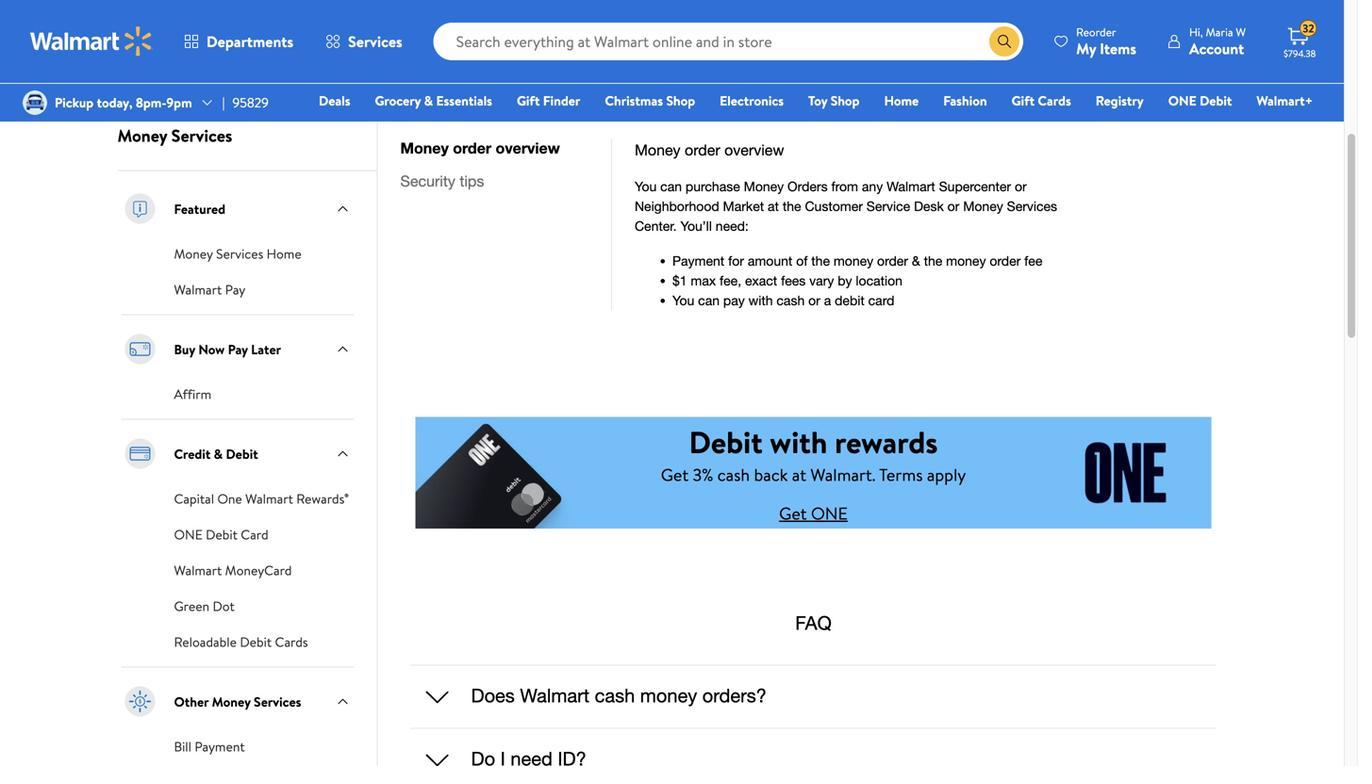 Task type: vqa. For each thing, say whether or not it's contained in the screenshot.
buy now pay later 'icon'
yes



Task type: describe. For each thing, give the bounding box(es) containing it.
debit with rewards. get 3% cash back at walmart. terms apply. image
[[416, 402, 1212, 545]]

home link
[[876, 91, 927, 111]]

rewards
[[835, 422, 938, 464]]

moneycard
[[225, 562, 292, 580]]

get one link
[[779, 502, 848, 526]]

Search search field
[[434, 23, 1024, 60]]

account
[[1190, 38, 1245, 59]]

later
[[251, 340, 281, 359]]

walmart moneycard
[[174, 562, 292, 580]]

& for grocery
[[424, 92, 433, 110]]

christmas shop link
[[597, 91, 704, 111]]

apply
[[927, 464, 966, 487]]

grocery & essentials
[[375, 92, 492, 110]]

featured image
[[121, 190, 159, 228]]

debit for one debit
[[1200, 92, 1232, 110]]

32
[[1303, 20, 1315, 37]]

walmart for walmart pay
[[174, 281, 222, 299]]

electronics link
[[711, 91, 792, 111]]

3%
[[693, 464, 713, 487]]

one for one debit
[[1169, 92, 1197, 110]]

green dot link
[[174, 596, 235, 617]]

grocery & essentials link
[[366, 91, 501, 111]]

| 95829
[[222, 93, 269, 112]]

2 vertical spatial money
[[212, 693, 251, 712]]

hi, maria w account
[[1190, 24, 1246, 59]]

capital
[[174, 490, 214, 509]]

w
[[1236, 24, 1246, 40]]

green
[[174, 598, 210, 616]]

featured
[[174, 200, 225, 218]]

one for one debit card
[[174, 526, 203, 544]]

get inside debit with rewards get 3% cash back at walmart. terms apply
[[661, 464, 689, 487]]

services up walmart pay link
[[216, 245, 263, 263]]

1 horizontal spatial cards
[[1038, 92, 1071, 110]]

maria
[[1206, 24, 1233, 40]]

reorder
[[1076, 24, 1116, 40]]

get one
[[779, 502, 848, 526]]

fashion link
[[935, 91, 996, 111]]

bill payment
[[174, 738, 245, 757]]

1 horizontal spatial get
[[779, 502, 807, 526]]

buy
[[174, 340, 195, 359]]

christmas shop
[[605, 92, 695, 110]]

reloadable debit cards
[[174, 634, 308, 652]]

debit for reloadable debit cards
[[240, 634, 272, 652]]

terms
[[879, 464, 923, 487]]

affirm link
[[174, 384, 212, 404]]

pickup
[[55, 93, 94, 112]]

items
[[1100, 38, 1137, 59]]

one
[[217, 490, 242, 509]]

green dot
[[174, 598, 235, 616]]

today,
[[97, 93, 133, 112]]

other money services image
[[121, 684, 159, 721]]

gift for gift finder
[[517, 92, 540, 110]]

debit with rewards get 3% cash back at walmart. terms apply
[[661, 422, 966, 487]]

buy now pay later image
[[121, 331, 159, 369]]

fashion
[[944, 92, 987, 110]]

1 vertical spatial pay
[[228, 340, 248, 359]]

at
[[792, 464, 807, 487]]

other
[[174, 693, 209, 712]]

money services home
[[174, 245, 302, 263]]

one debit link
[[1160, 91, 1241, 111]]

departments button
[[168, 19, 309, 64]]

gift for gift cards
[[1012, 92, 1035, 110]]

1 horizontal spatial one
[[811, 502, 848, 526]]

walmart+ link
[[1248, 91, 1322, 111]]

shop for toy shop
[[831, 92, 860, 110]]

credit & debit image
[[121, 435, 159, 473]]

gift cards link
[[1003, 91, 1080, 111]]

walmart pay link
[[174, 279, 246, 300]]

8pm-
[[136, 93, 166, 112]]

finder
[[543, 92, 580, 110]]

95829
[[233, 93, 269, 112]]

dot
[[213, 598, 235, 616]]



Task type: locate. For each thing, give the bounding box(es) containing it.
walmart inside 'link'
[[245, 490, 293, 509]]

walmart up card
[[245, 490, 293, 509]]

services up grocery on the top left of the page
[[348, 31, 402, 52]]

cards down moneycard
[[275, 634, 308, 652]]

0 horizontal spatial &
[[214, 445, 223, 464]]

shop right toy
[[831, 92, 860, 110]]

walmart for walmart moneycard
[[174, 562, 222, 580]]

gift finder
[[517, 92, 580, 110]]

0 vertical spatial &
[[424, 92, 433, 110]]

|
[[222, 93, 225, 112]]

cards
[[1038, 92, 1071, 110], [275, 634, 308, 652]]

my
[[1076, 38, 1096, 59]]

$794.38
[[1284, 47, 1316, 60]]

walmart pay
[[174, 281, 246, 299]]

hi,
[[1190, 24, 1203, 40]]

pickup today, 8pm-9pm
[[55, 93, 192, 112]]

walmart image
[[30, 26, 153, 57]]

one down account on the right of page
[[1169, 92, 1197, 110]]

gift left finder
[[517, 92, 540, 110]]

walmart down "money services home"
[[174, 281, 222, 299]]

payment
[[195, 738, 245, 757]]

now
[[198, 340, 225, 359]]

1 vertical spatial money
[[174, 245, 213, 263]]

0 horizontal spatial cards
[[275, 634, 308, 652]]

debit left card
[[206, 526, 238, 544]]

0 vertical spatial walmart
[[174, 281, 222, 299]]

walmart.
[[811, 464, 876, 487]]

money for money services home
[[174, 245, 213, 263]]

debit right reloadable
[[240, 634, 272, 652]]

walmart
[[174, 281, 222, 299], [245, 490, 293, 509], [174, 562, 222, 580]]

1 horizontal spatial shop
[[831, 92, 860, 110]]

1 horizontal spatial &
[[424, 92, 433, 110]]

&
[[424, 92, 433, 110], [214, 445, 223, 464]]

get
[[661, 464, 689, 487], [779, 502, 807, 526]]

one
[[1169, 92, 1197, 110], [811, 502, 848, 526], [174, 526, 203, 544]]

1 horizontal spatial gift
[[1012, 92, 1035, 110]]

services button
[[309, 19, 418, 64]]

one debit
[[1169, 92, 1232, 110]]

gift cards
[[1012, 92, 1071, 110]]

walmart moneycard link
[[174, 560, 292, 581]]

2 shop from the left
[[831, 92, 860, 110]]

credit & debit
[[174, 445, 258, 464]]

reloadable
[[174, 634, 237, 652]]

gift
[[517, 92, 540, 110], [1012, 92, 1035, 110]]

bill payment link
[[174, 736, 245, 757]]

shop for christmas shop
[[666, 92, 695, 110]]

departments
[[207, 31, 293, 52]]

capital one walmart rewards® link
[[174, 488, 349, 509]]

debit up one
[[226, 445, 258, 464]]

christmas
[[605, 92, 663, 110]]

essentials
[[436, 92, 492, 110]]

1 vertical spatial cards
[[275, 634, 308, 652]]

0 vertical spatial money
[[117, 124, 167, 148]]

debit left with
[[689, 422, 763, 464]]

9pm
[[166, 93, 192, 112]]

1 shop from the left
[[666, 92, 695, 110]]

back
[[754, 464, 788, 487]]

get down the at
[[779, 502, 807, 526]]

 image
[[23, 91, 47, 115]]

pay down "money services home"
[[225, 281, 246, 299]]

search icon image
[[997, 34, 1012, 49]]

one down capital
[[174, 526, 203, 544]]

1 vertical spatial get
[[779, 502, 807, 526]]

pay right now
[[228, 340, 248, 359]]

money up walmart pay link
[[174, 245, 213, 263]]

gift inside "link"
[[517, 92, 540, 110]]

debit for one debit card
[[206, 526, 238, 544]]

registry
[[1096, 92, 1144, 110]]

card
[[241, 526, 269, 544]]

debit inside debit with rewards get 3% cash back at walmart. terms apply
[[689, 422, 763, 464]]

2 horizontal spatial one
[[1169, 92, 1197, 110]]

toy shop link
[[800, 91, 868, 111]]

with
[[770, 422, 828, 464]]

money down the 8pm-
[[117, 124, 167, 148]]

reorder my items
[[1076, 24, 1137, 59]]

0 horizontal spatial get
[[661, 464, 689, 487]]

other money services
[[174, 693, 301, 712]]

1 vertical spatial home
[[267, 245, 302, 263]]

get left 3%
[[661, 464, 689, 487]]

electronics
[[720, 92, 784, 110]]

deals link
[[310, 91, 359, 111]]

buy now pay later
[[174, 340, 281, 359]]

money for money services
[[117, 124, 167, 148]]

0 horizontal spatial shop
[[666, 92, 695, 110]]

gift finder link
[[508, 91, 589, 111]]

0 vertical spatial cards
[[1038, 92, 1071, 110]]

money services
[[117, 124, 232, 148]]

rewards®
[[296, 490, 349, 509]]

& for credit
[[214, 445, 223, 464]]

0 vertical spatial pay
[[225, 281, 246, 299]]

1 horizontal spatial home
[[884, 92, 919, 110]]

grocery
[[375, 92, 421, 110]]

money right other
[[212, 693, 251, 712]]

Walmart Site-Wide search field
[[434, 23, 1024, 60]]

bill
[[174, 738, 192, 757]]

& right credit
[[214, 445, 223, 464]]

one down walmart.
[[811, 502, 848, 526]]

0 vertical spatial get
[[661, 464, 689, 487]]

0 horizontal spatial one
[[174, 526, 203, 544]]

2 vertical spatial walmart
[[174, 562, 222, 580]]

services
[[348, 31, 402, 52], [171, 124, 232, 148], [216, 245, 263, 263], [254, 693, 301, 712]]

0 vertical spatial home
[[884, 92, 919, 110]]

credit
[[174, 445, 211, 464]]

pay
[[225, 281, 246, 299], [228, 340, 248, 359]]

shop
[[666, 92, 695, 110], [831, 92, 860, 110]]

one debit card link
[[174, 524, 269, 545]]

services down reloadable debit cards
[[254, 693, 301, 712]]

registry link
[[1087, 91, 1153, 111]]

money services home link
[[174, 243, 302, 264]]

debit
[[1200, 92, 1232, 110], [689, 422, 763, 464], [226, 445, 258, 464], [206, 526, 238, 544], [240, 634, 272, 652]]

& right grocery on the top left of the page
[[424, 92, 433, 110]]

debit down account on the right of page
[[1200, 92, 1232, 110]]

affirm
[[174, 385, 212, 404]]

2 gift from the left
[[1012, 92, 1035, 110]]

0 horizontal spatial home
[[267, 245, 302, 263]]

0 horizontal spatial gift
[[517, 92, 540, 110]]

one debit card
[[174, 526, 269, 544]]

reloadable debit cards link
[[174, 632, 308, 652]]

cash
[[718, 464, 750, 487]]

shop right christmas
[[666, 92, 695, 110]]

services inside dropdown button
[[348, 31, 402, 52]]

toy shop
[[808, 92, 860, 110]]

deals
[[319, 92, 350, 110]]

walmart up green dot link
[[174, 562, 222, 580]]

toy
[[808, 92, 828, 110]]

gift right fashion
[[1012, 92, 1035, 110]]

services down |
[[171, 124, 232, 148]]

1 gift from the left
[[517, 92, 540, 110]]

walmart+
[[1257, 92, 1313, 110]]

1 vertical spatial walmart
[[245, 490, 293, 509]]

debit inside "link"
[[1200, 92, 1232, 110]]

cards left registry
[[1038, 92, 1071, 110]]

money
[[117, 124, 167, 148], [174, 245, 213, 263], [212, 693, 251, 712]]

1 vertical spatial &
[[214, 445, 223, 464]]

capital one walmart rewards®
[[174, 490, 349, 509]]

one inside "link"
[[1169, 92, 1197, 110]]



